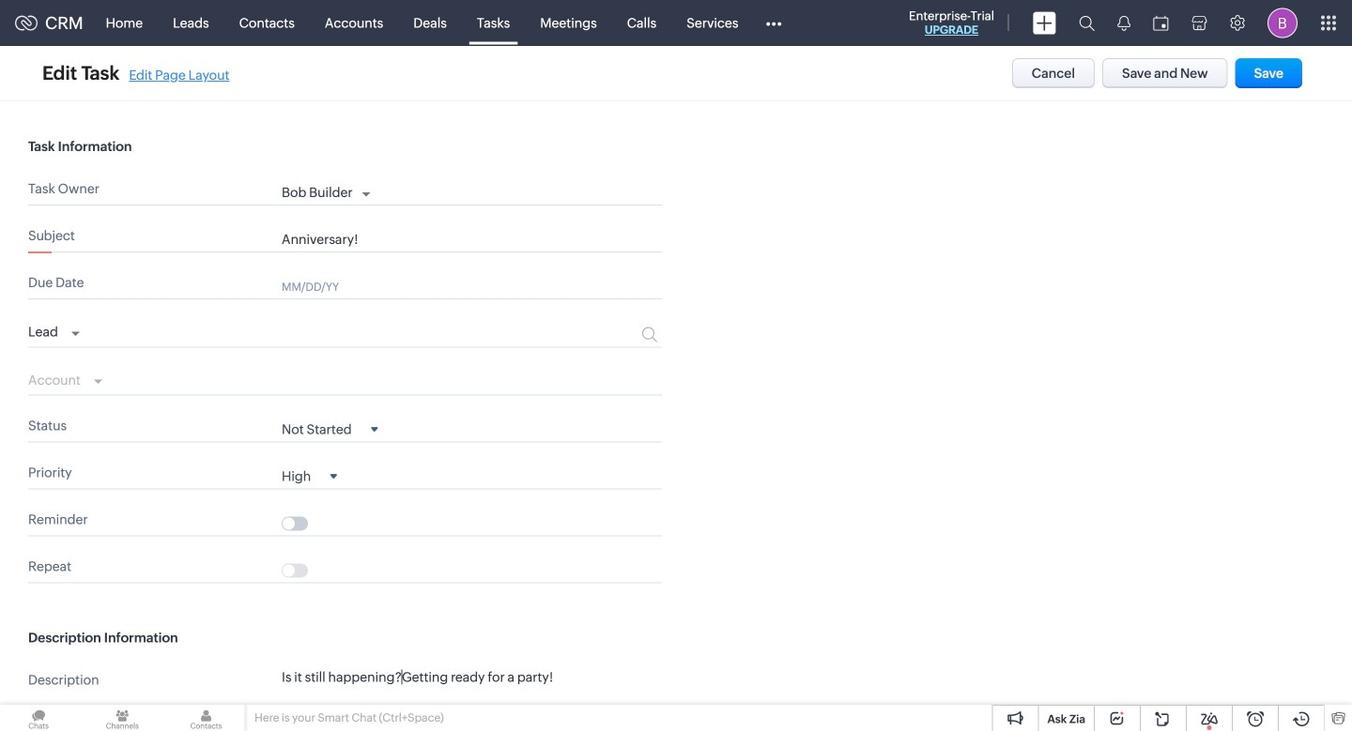 Task type: locate. For each thing, give the bounding box(es) containing it.
chats image
[[0, 705, 77, 731]]

None button
[[1012, 58, 1095, 88], [1102, 58, 1228, 88], [1235, 58, 1302, 88], [1012, 58, 1095, 88], [1102, 58, 1228, 88], [1235, 58, 1302, 88]]

None field
[[28, 320, 80, 342], [28, 368, 102, 390], [282, 421, 378, 437], [282, 468, 337, 484], [28, 320, 80, 342], [28, 368, 102, 390], [282, 421, 378, 437], [282, 468, 337, 484]]

calendar image
[[1153, 15, 1169, 31]]

profile image
[[1268, 8, 1298, 38]]

None text field
[[282, 232, 662, 247], [282, 669, 662, 721], [282, 232, 662, 247], [282, 669, 662, 721]]

channels image
[[84, 705, 161, 731]]

mm/dd/yy text field
[[282, 279, 605, 294]]

Other Modules field
[[753, 8, 794, 38]]



Task type: describe. For each thing, give the bounding box(es) containing it.
profile element
[[1256, 0, 1309, 46]]

search element
[[1068, 0, 1106, 46]]

create menu element
[[1022, 0, 1068, 46]]

contacts image
[[168, 705, 245, 731]]

logo image
[[15, 15, 38, 31]]

signals element
[[1106, 0, 1142, 46]]

signals image
[[1117, 15, 1131, 31]]

search image
[[1079, 15, 1095, 31]]

create menu image
[[1033, 12, 1056, 34]]



Task type: vqa. For each thing, say whether or not it's contained in the screenshot.
Other Modules field
yes



